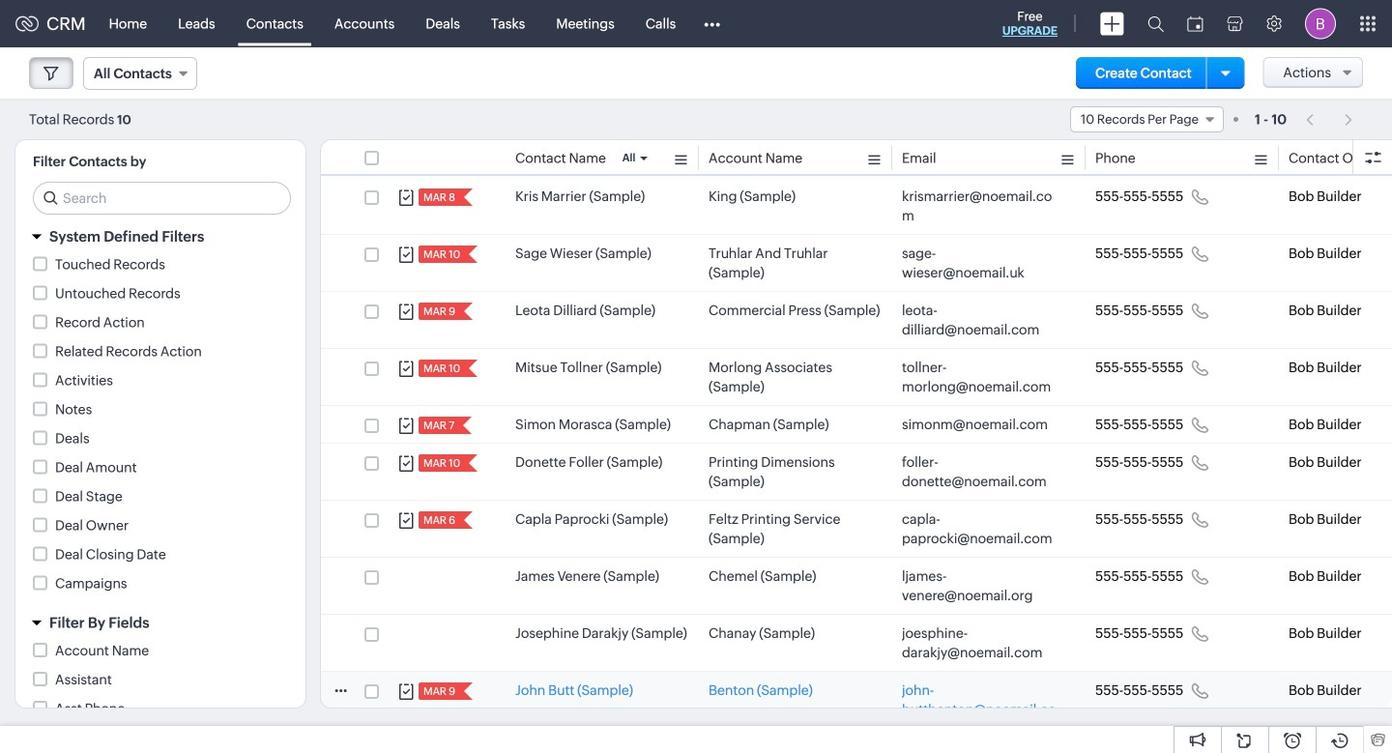 Task type: describe. For each thing, give the bounding box(es) containing it.
create menu element
[[1089, 0, 1136, 47]]

Search text field
[[34, 183, 290, 214]]

calendar image
[[1187, 16, 1204, 31]]

profile image
[[1305, 8, 1336, 39]]

logo image
[[15, 16, 39, 31]]

search element
[[1136, 0, 1176, 47]]



Task type: locate. For each thing, give the bounding box(es) containing it.
navigation
[[1297, 105, 1363, 133]]

profile element
[[1294, 0, 1348, 47]]

search image
[[1148, 15, 1164, 32]]

create menu image
[[1100, 12, 1125, 35]]

None field
[[83, 57, 197, 90], [1070, 106, 1224, 132], [83, 57, 197, 90], [1070, 106, 1224, 132]]

Other Modules field
[[692, 8, 733, 39]]

row group
[[321, 178, 1392, 748]]



Task type: vqa. For each thing, say whether or not it's contained in the screenshot.
Lee at the top of page
no



